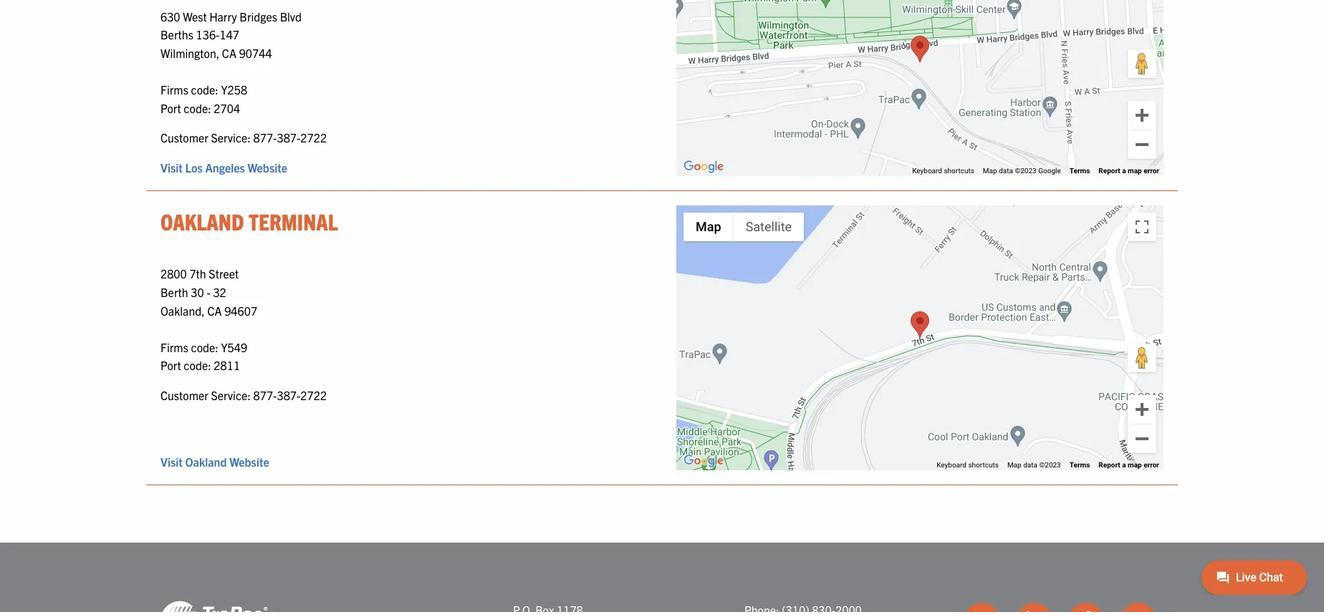 Task type: locate. For each thing, give the bounding box(es) containing it.
0 vertical spatial a
[[1123, 167, 1127, 175]]

data
[[999, 167, 1014, 175], [1024, 462, 1038, 469]]

2 map from the top
[[1128, 462, 1142, 469]]

1 report a map error link from the top
[[1099, 167, 1160, 175]]

©2023
[[1015, 167, 1037, 175], [1040, 462, 1061, 469]]

visit
[[161, 161, 183, 175], [161, 455, 183, 469]]

ca
[[222, 46, 237, 60], [207, 304, 222, 318]]

customer service: 877-387-2722 down 2704
[[161, 131, 327, 145]]

0 horizontal spatial ©2023
[[1015, 167, 1037, 175]]

2 2722 from the top
[[301, 389, 327, 403]]

port for firms code:  y258 port code:  2704
[[161, 101, 181, 115]]

keyboard
[[913, 167, 943, 175], [937, 462, 967, 469]]

2800
[[161, 267, 187, 281]]

1 vertical spatial port
[[161, 359, 181, 373]]

136-
[[196, 28, 220, 42]]

0 vertical spatial customer service: 877-387-2722
[[161, 131, 327, 145]]

firms down "wilmington," on the left top of the page
[[161, 83, 188, 97]]

customer up los
[[161, 131, 208, 145]]

1 port from the top
[[161, 101, 181, 115]]

0 horizontal spatial data
[[999, 167, 1014, 175]]

2800 7th street berth 30 - 32 oakland, ca 94607
[[161, 267, 257, 318]]

map inside popup button
[[696, 219, 722, 234]]

customer
[[161, 131, 208, 145], [161, 389, 208, 403]]

1 vertical spatial customer
[[161, 389, 208, 403]]

1 vertical spatial oakland
[[185, 455, 227, 469]]

1 horizontal spatial ©2023
[[1040, 462, 1061, 469]]

2811
[[214, 359, 240, 373]]

2 387- from the top
[[277, 389, 301, 403]]

visit los angeles website
[[161, 161, 287, 175]]

1 horizontal spatial map
[[983, 167, 998, 175]]

1 vertical spatial customer service: 877-387-2722
[[161, 389, 327, 403]]

90744
[[239, 46, 272, 60]]

0 vertical spatial keyboard shortcuts
[[913, 167, 975, 175]]

1 vertical spatial firms
[[161, 340, 188, 355]]

port
[[161, 101, 181, 115], [161, 359, 181, 373]]

630
[[161, 9, 180, 24]]

map for map data ©2023 google
[[983, 167, 998, 175]]

terms link
[[1070, 167, 1091, 175], [1070, 462, 1091, 469]]

1 vertical spatial keyboard shortcuts
[[937, 462, 999, 469]]

0 vertical spatial report a map error
[[1099, 167, 1160, 175]]

0 vertical spatial customer
[[161, 131, 208, 145]]

port left 2811
[[161, 359, 181, 373]]

1 report a map error from the top
[[1099, 167, 1160, 175]]

shortcuts
[[944, 167, 975, 175], [969, 462, 999, 469]]

1 firms from the top
[[161, 83, 188, 97]]

bridges
[[240, 9, 277, 24]]

1 vertical spatial ca
[[207, 304, 222, 318]]

1 vertical spatial 387-
[[277, 389, 301, 403]]

1 visit from the top
[[161, 161, 183, 175]]

service: down 2811
[[211, 389, 251, 403]]

report a map error link for map data ©2023 google
[[1099, 167, 1160, 175]]

1 error from the top
[[1144, 167, 1160, 175]]

a for map data ©2023
[[1123, 462, 1127, 469]]

ca down 147
[[222, 46, 237, 60]]

customer down 'firms code:  y549 port code:  2811'
[[161, 389, 208, 403]]

0 horizontal spatial map
[[696, 219, 722, 234]]

west
[[183, 9, 207, 24]]

map region
[[582, 0, 1316, 264], [625, 114, 1176, 481]]

1 vertical spatial a
[[1123, 462, 1127, 469]]

1 map from the top
[[1128, 167, 1142, 175]]

1 vertical spatial service:
[[211, 389, 251, 403]]

report
[[1099, 167, 1121, 175], [1099, 462, 1121, 469]]

1 terms from the top
[[1070, 167, 1091, 175]]

0 vertical spatial report
[[1099, 167, 1121, 175]]

2 error from the top
[[1144, 462, 1160, 469]]

a
[[1123, 167, 1127, 175], [1123, 462, 1127, 469]]

google image
[[680, 158, 728, 176], [680, 452, 728, 471]]

1 2722 from the top
[[301, 131, 327, 145]]

port for firms code:  y549 port code:  2811
[[161, 359, 181, 373]]

terms right google
[[1070, 167, 1091, 175]]

0 vertical spatial port
[[161, 101, 181, 115]]

0 vertical spatial ©2023
[[1015, 167, 1037, 175]]

0 vertical spatial 387-
[[277, 131, 301, 145]]

map for map data ©2023 google
[[1128, 167, 1142, 175]]

2 firms from the top
[[161, 340, 188, 355]]

visit for visit los angeles website
[[161, 161, 183, 175]]

port inside firms code:  y258 port code:  2704
[[161, 101, 181, 115]]

1 vertical spatial shortcuts
[[969, 462, 999, 469]]

1 vertical spatial google image
[[680, 452, 728, 471]]

blvd
[[280, 9, 302, 24]]

0 vertical spatial shortcuts
[[944, 167, 975, 175]]

1 vertical spatial map
[[1128, 462, 1142, 469]]

0 vertical spatial terms
[[1070, 167, 1091, 175]]

customer service: 877-387-2722
[[161, 131, 327, 145], [161, 389, 327, 403]]

0 vertical spatial google image
[[680, 158, 728, 176]]

©2023 for map data ©2023
[[1040, 462, 1061, 469]]

0 vertical spatial oakland
[[161, 207, 244, 235]]

firms inside 'firms code:  y549 port code:  2811'
[[161, 340, 188, 355]]

firms inside firms code:  y258 port code:  2704
[[161, 83, 188, 97]]

1 vertical spatial keyboard shortcuts button
[[937, 461, 999, 471]]

keyboard shortcuts for map data ©2023
[[937, 462, 999, 469]]

2 terms link from the top
[[1070, 462, 1091, 469]]

report a map error link
[[1099, 167, 1160, 175], [1099, 462, 1160, 469]]

0 vertical spatial keyboard shortcuts button
[[913, 166, 975, 176]]

387-
[[277, 131, 301, 145], [277, 389, 301, 403]]

keyboard for map data ©2023
[[937, 462, 967, 469]]

2 a from the top
[[1123, 462, 1127, 469]]

keyboard shortcuts button
[[913, 166, 975, 176], [937, 461, 999, 471]]

1 customer service: 877-387-2722 from the top
[[161, 131, 327, 145]]

0 vertical spatial keyboard
[[913, 167, 943, 175]]

2 terms from the top
[[1070, 462, 1091, 469]]

2 report from the top
[[1099, 462, 1121, 469]]

2 customer service: 877-387-2722 from the top
[[161, 389, 327, 403]]

firms down oakland,
[[161, 340, 188, 355]]

corporate image
[[161, 601, 268, 613]]

error
[[1144, 167, 1160, 175], [1144, 462, 1160, 469]]

los
[[185, 161, 203, 175]]

0 vertical spatial service:
[[211, 131, 251, 145]]

shortcuts left map data ©2023 google
[[944, 167, 975, 175]]

1 vertical spatial report a map error
[[1099, 462, 1160, 469]]

1 report from the top
[[1099, 167, 1121, 175]]

firms
[[161, 83, 188, 97], [161, 340, 188, 355]]

2 report a map error link from the top
[[1099, 462, 1160, 469]]

map
[[1128, 167, 1142, 175], [1128, 462, 1142, 469]]

877-
[[253, 131, 277, 145], [253, 389, 277, 403]]

1 vertical spatial ©2023
[[1040, 462, 1061, 469]]

2 horizontal spatial map
[[1008, 462, 1022, 469]]

keyboard shortcuts button for map data ©2023 google
[[913, 166, 975, 176]]

0 vertical spatial firms
[[161, 83, 188, 97]]

shortcuts left map data ©2023
[[969, 462, 999, 469]]

0 vertical spatial map
[[1128, 167, 1142, 175]]

menu bar
[[684, 213, 804, 242]]

terms link for map data ©2023 google
[[1070, 167, 1091, 175]]

port left 2704
[[161, 101, 181, 115]]

website
[[248, 161, 287, 175], [230, 455, 269, 469]]

0 vertical spatial error
[[1144, 167, 1160, 175]]

report for map data ©2023
[[1099, 462, 1121, 469]]

-
[[207, 285, 211, 300]]

0 vertical spatial 2722
[[301, 131, 327, 145]]

2 report a map error from the top
[[1099, 462, 1160, 469]]

0 vertical spatial terms link
[[1070, 167, 1091, 175]]

visit for visit oakland website
[[161, 455, 183, 469]]

ca down 32
[[207, 304, 222, 318]]

0 vertical spatial report a map error link
[[1099, 167, 1160, 175]]

keyboard shortcuts
[[913, 167, 975, 175], [937, 462, 999, 469]]

1 vertical spatial report
[[1099, 462, 1121, 469]]

terminal
[[249, 207, 338, 235]]

0 vertical spatial ca
[[222, 46, 237, 60]]

customer service: 877-387-2722 down 2811
[[161, 389, 327, 403]]

service: down 2704
[[211, 131, 251, 145]]

2 vertical spatial map
[[1008, 462, 1022, 469]]

1 vertical spatial 2722
[[301, 389, 327, 403]]

1 horizontal spatial data
[[1024, 462, 1038, 469]]

terms right map data ©2023
[[1070, 462, 1091, 469]]

1 vertical spatial report a map error link
[[1099, 462, 1160, 469]]

map for map data ©2023
[[1008, 462, 1022, 469]]

map
[[983, 167, 998, 175], [696, 219, 722, 234], [1008, 462, 1022, 469]]

2704
[[214, 101, 240, 115]]

1 terms link from the top
[[1070, 167, 1091, 175]]

630 west harry bridges blvd berths 136-147 wilmington, ca 90744
[[161, 9, 302, 60]]

2 877- from the top
[[253, 389, 277, 403]]

oakland,
[[161, 304, 205, 318]]

1 vertical spatial map
[[696, 219, 722, 234]]

map for map data ©2023
[[1128, 462, 1142, 469]]

1 vertical spatial terms link
[[1070, 462, 1091, 469]]

1 vertical spatial visit
[[161, 455, 183, 469]]

2 visit from the top
[[161, 455, 183, 469]]

1 a from the top
[[1123, 167, 1127, 175]]

berths
[[161, 28, 193, 42]]

2 port from the top
[[161, 359, 181, 373]]

port inside 'firms code:  y549 port code:  2811'
[[161, 359, 181, 373]]

1 vertical spatial terms
[[1070, 462, 1091, 469]]

terms link for map data ©2023
[[1070, 462, 1091, 469]]

footer
[[0, 543, 1325, 613]]

0 vertical spatial visit
[[161, 161, 183, 175]]

0 vertical spatial website
[[248, 161, 287, 175]]

0 vertical spatial map
[[983, 167, 998, 175]]

0 vertical spatial 877-
[[253, 131, 277, 145]]

terms
[[1070, 167, 1091, 175], [1070, 462, 1091, 469]]

©2023 for map data ©2023 google
[[1015, 167, 1037, 175]]

terms link right map data ©2023
[[1070, 462, 1091, 469]]

report a map error
[[1099, 167, 1160, 175], [1099, 462, 1160, 469]]

service:
[[211, 131, 251, 145], [211, 389, 251, 403]]

terms for map data ©2023
[[1070, 462, 1091, 469]]

terms link right google
[[1070, 167, 1091, 175]]

oakland
[[161, 207, 244, 235], [185, 455, 227, 469]]

0 vertical spatial data
[[999, 167, 1014, 175]]

report a map error link for map data ©2023
[[1099, 462, 1160, 469]]

2722
[[301, 131, 327, 145], [301, 389, 327, 403]]

1 vertical spatial keyboard
[[937, 462, 967, 469]]

code:
[[191, 83, 219, 97], [184, 101, 211, 115], [191, 340, 219, 355], [184, 359, 211, 373]]

1 vertical spatial 877-
[[253, 389, 277, 403]]

1 vertical spatial data
[[1024, 462, 1038, 469]]

1 vertical spatial error
[[1144, 462, 1160, 469]]



Task type: vqa. For each thing, say whether or not it's contained in the screenshot.
FOOTER on the bottom of the page
yes



Task type: describe. For each thing, give the bounding box(es) containing it.
berth
[[161, 285, 188, 300]]

report a map error for map data ©2023
[[1099, 462, 1160, 469]]

2 service: from the top
[[211, 389, 251, 403]]

ca inside 2800 7th street berth 30 - 32 oakland, ca 94607
[[207, 304, 222, 318]]

map data ©2023
[[1008, 462, 1061, 469]]

map button
[[684, 213, 734, 242]]

visit los angeles website link
[[161, 161, 287, 175]]

2 customer from the top
[[161, 389, 208, 403]]

keyboard shortcuts button for map data ©2023
[[937, 461, 999, 471]]

2 google image from the top
[[680, 452, 728, 471]]

shortcuts for map data ©2023
[[969, 462, 999, 469]]

error for map data ©2023 google
[[1144, 167, 1160, 175]]

shortcuts for map data ©2023 google
[[944, 167, 975, 175]]

oakland terminal
[[161, 207, 338, 235]]

firms for firms code:  y549 port code:  2811
[[161, 340, 188, 355]]

code: left 2811
[[184, 359, 211, 373]]

7th
[[190, 267, 206, 281]]

map region for oakland terminal
[[625, 114, 1176, 481]]

report a map error for map data ©2023 google
[[1099, 167, 1160, 175]]

firms code:  y258 port code:  2704
[[161, 83, 247, 115]]

satellite
[[746, 219, 792, 234]]

keyboard shortcuts for map data ©2023 google
[[913, 167, 975, 175]]

wilmington,
[[161, 46, 219, 60]]

1 service: from the top
[[211, 131, 251, 145]]

1 google image from the top
[[680, 158, 728, 176]]

1 customer from the top
[[161, 131, 208, 145]]

map region for 630 west harry bridges blvd
[[582, 0, 1316, 264]]

google
[[1039, 167, 1061, 175]]

visit oakland website link
[[161, 455, 269, 469]]

visit oakland website
[[161, 455, 269, 469]]

firms code:  y549 port code:  2811
[[161, 340, 247, 373]]

data for map data ©2023
[[1024, 462, 1038, 469]]

y549
[[221, 340, 247, 355]]

1 387- from the top
[[277, 131, 301, 145]]

y258
[[221, 83, 247, 97]]

firms for firms code:  y258 port code:  2704
[[161, 83, 188, 97]]

code: up 2704
[[191, 83, 219, 97]]

harry
[[210, 9, 237, 24]]

data for map data ©2023 google
[[999, 167, 1014, 175]]

terms for map data ©2023 google
[[1070, 167, 1091, 175]]

map data ©2023 google
[[983, 167, 1061, 175]]

1 877- from the top
[[253, 131, 277, 145]]

147
[[220, 28, 239, 42]]

map for map
[[696, 219, 722, 234]]

code: up 2811
[[191, 340, 219, 355]]

ca inside 630 west harry bridges blvd berths 136-147 wilmington, ca 90744
[[222, 46, 237, 60]]

menu bar containing map
[[684, 213, 804, 242]]

street
[[209, 267, 239, 281]]

keyboard for map data ©2023 google
[[913, 167, 943, 175]]

report for map data ©2023 google
[[1099, 167, 1121, 175]]

32
[[213, 285, 226, 300]]

94607
[[224, 304, 257, 318]]

30
[[191, 285, 204, 300]]

1 vertical spatial website
[[230, 455, 269, 469]]

satellite button
[[734, 213, 804, 242]]

a for map data ©2023 google
[[1123, 167, 1127, 175]]

error for map data ©2023
[[1144, 462, 1160, 469]]

angeles
[[205, 161, 245, 175]]

code: left 2704
[[184, 101, 211, 115]]



